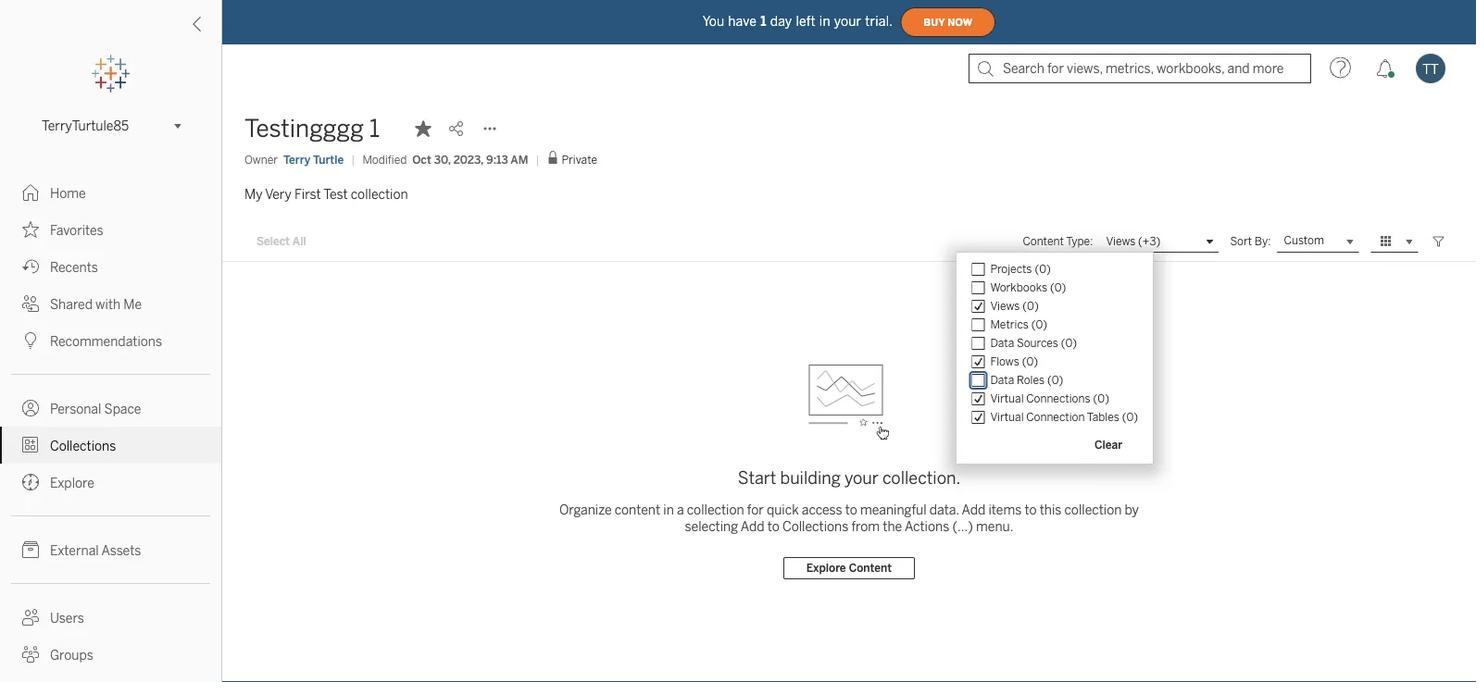 Task type: locate. For each thing, give the bounding box(es) containing it.
0 down workbooks
[[1027, 300, 1034, 313]]

views up metrics
[[990, 300, 1020, 313]]

clear
[[1095, 439, 1123, 452]]

1 horizontal spatial add
[[962, 502, 986, 518]]

)
[[1046, 262, 1051, 276], [1062, 281, 1066, 294], [1034, 300, 1039, 313], [1043, 318, 1047, 331], [1073, 337, 1077, 350], [1034, 355, 1038, 369], [1059, 374, 1063, 387], [1105, 392, 1109, 406], [1134, 411, 1138, 424]]

building
[[780, 469, 841, 488]]

1 vertical spatial virtual
[[990, 411, 1024, 424]]

to left "this" in the right of the page
[[1025, 502, 1037, 518]]

1 up the modified
[[369, 114, 380, 143]]

1 horizontal spatial explore
[[806, 562, 846, 575]]

in left a
[[663, 502, 674, 518]]

) up sources on the right
[[1043, 318, 1047, 331]]

0 vertical spatial explore
[[50, 476, 94, 491]]

your left "trial."
[[834, 14, 861, 29]]

grid view image
[[1378, 233, 1395, 250]]

content
[[615, 502, 660, 518]]

0 vertical spatial collections
[[50, 438, 116, 454]]

1
[[760, 14, 766, 29], [369, 114, 380, 143]]

explore down the organize content in a collection for quick access to meaningful data. add items to this collection by selecting add to collections from the actions (...) menu.
[[806, 562, 846, 575]]

0 up connections
[[1052, 374, 1059, 387]]

( right roles
[[1047, 374, 1052, 387]]

1 horizontal spatial |
[[536, 153, 539, 166]]

) right workbooks
[[1062, 281, 1066, 294]]

flows
[[990, 355, 1019, 369]]

Search for views, metrics, workbooks, and more text field
[[969, 54, 1311, 83]]

1 vertical spatial in
[[663, 502, 674, 518]]

0 horizontal spatial collection
[[351, 187, 408, 202]]

your
[[834, 14, 861, 29], [844, 469, 879, 488]]

personal
[[50, 401, 101, 417]]

0 vertical spatial virtual
[[990, 392, 1024, 406]]

0 horizontal spatial 1
[[369, 114, 380, 143]]

to up the from
[[845, 502, 857, 518]]

data.
[[929, 502, 959, 518]]

0 horizontal spatial explore
[[50, 476, 94, 491]]

explore down collections link
[[50, 476, 94, 491]]

collections inside main navigation. press the up and down arrow keys to access links. element
[[50, 438, 116, 454]]

groups link
[[0, 636, 221, 673]]

collection.
[[882, 469, 961, 488]]

add
[[962, 502, 986, 518], [741, 519, 765, 534]]

views inside popup button
[[1106, 235, 1136, 248]]

oct
[[412, 153, 431, 166]]

collections link
[[0, 427, 221, 464]]

type:
[[1066, 235, 1093, 248]]

organize
[[559, 502, 612, 518]]

0 horizontal spatial to
[[767, 519, 780, 534]]

terryturtule85 button
[[34, 115, 187, 137]]

personal space link
[[0, 390, 221, 427]]

in right the left
[[819, 14, 830, 29]]

1 virtual from the top
[[990, 392, 1024, 406]]

1 vertical spatial explore
[[806, 562, 846, 575]]

2 | from the left
[[536, 153, 539, 166]]

virtual
[[990, 392, 1024, 406], [990, 411, 1024, 424]]

the
[[883, 519, 902, 534]]

collection left by
[[1064, 502, 1122, 518]]

content down the from
[[849, 562, 892, 575]]

add up (...)
[[962, 502, 986, 518]]

|
[[351, 153, 355, 166], [536, 153, 539, 166]]

0 vertical spatial in
[[819, 14, 830, 29]]

views left the (+3)
[[1106, 235, 1136, 248]]

views
[[1106, 235, 1136, 248], [990, 300, 1020, 313]]

( up tables
[[1093, 392, 1098, 406]]

menu.
[[976, 519, 1013, 534]]

your up the organize content in a collection for quick access to meaningful data. add items to this collection by selecting add to collections from the actions (...) menu.
[[844, 469, 879, 488]]

tables
[[1087, 411, 1119, 424]]

buy
[[923, 16, 945, 28]]

now
[[948, 16, 973, 28]]

explore content button
[[783, 557, 915, 580]]

shared with me link
[[0, 285, 221, 322]]

0 vertical spatial content
[[1023, 235, 1064, 248]]

add down for
[[741, 519, 765, 534]]

recents link
[[0, 248, 221, 285]]

1 horizontal spatial views
[[1106, 235, 1136, 248]]

) up connections
[[1059, 374, 1063, 387]]

data up flows at the bottom right
[[990, 337, 1014, 350]]

explore
[[50, 476, 94, 491], [806, 562, 846, 575]]

1 horizontal spatial in
[[819, 14, 830, 29]]

0 vertical spatial data
[[990, 337, 1014, 350]]

0 horizontal spatial views
[[990, 300, 1020, 313]]

roles
[[1017, 374, 1045, 387]]

1 vertical spatial data
[[990, 374, 1014, 387]]

0 horizontal spatial add
[[741, 519, 765, 534]]

0 right sources on the right
[[1065, 337, 1073, 350]]

terry
[[283, 153, 311, 166]]

1 horizontal spatial content
[[1023, 235, 1064, 248]]

my
[[244, 187, 263, 202]]

sources
[[1017, 337, 1058, 350]]

left
[[796, 14, 816, 29]]

1 left day
[[760, 14, 766, 29]]

buy now button
[[900, 7, 996, 37]]

content
[[1023, 235, 1064, 248], [849, 562, 892, 575]]

first
[[294, 187, 321, 202]]

0 horizontal spatial in
[[663, 502, 674, 518]]

2 virtual from the top
[[990, 411, 1024, 424]]

) up tables
[[1105, 392, 1109, 406]]

0 horizontal spatial content
[[849, 562, 892, 575]]

1 vertical spatial content
[[849, 562, 892, 575]]

by
[[1125, 502, 1139, 518]]

0 horizontal spatial |
[[351, 153, 355, 166]]

collections down personal
[[50, 438, 116, 454]]

content left the type:
[[1023, 235, 1064, 248]]

collection up selecting
[[687, 502, 744, 518]]

views (+3) button
[[1099, 231, 1219, 253]]

0 horizontal spatial collections
[[50, 438, 116, 454]]

( up sources on the right
[[1031, 318, 1036, 331]]

( down workbooks
[[1023, 300, 1027, 313]]

0 vertical spatial 1
[[760, 14, 766, 29]]

views (+3)
[[1106, 235, 1161, 248]]

0 vertical spatial views
[[1106, 235, 1136, 248]]

1 horizontal spatial collection
[[687, 502, 744, 518]]

clear button
[[1072, 434, 1146, 456]]

9:13
[[486, 153, 508, 166]]

1 | from the left
[[351, 153, 355, 166]]

1 horizontal spatial 1
[[760, 14, 766, 29]]

2 horizontal spatial to
[[1025, 502, 1037, 518]]

collections down access
[[783, 519, 849, 534]]

collections
[[50, 438, 116, 454], [783, 519, 849, 534]]

1 vertical spatial views
[[990, 300, 1020, 313]]

organize content in a collection for quick access to meaningful data. add items to this collection by selecting add to collections from the actions (...) menu.
[[559, 502, 1139, 534]]

data down flows at the bottom right
[[990, 374, 1014, 387]]

with
[[95, 297, 121, 312]]

0 right tables
[[1127, 411, 1134, 424]]

) down workbooks
[[1034, 300, 1039, 313]]

to down quick
[[767, 519, 780, 534]]

sort by:
[[1230, 235, 1271, 248]]

0 vertical spatial add
[[962, 502, 986, 518]]

workbooks
[[990, 281, 1047, 294]]

1 vertical spatial collections
[[783, 519, 849, 534]]

| right am
[[536, 153, 539, 166]]

favorites link
[[0, 211, 221, 248]]

) down sources on the right
[[1034, 355, 1038, 369]]

collection down the modified
[[351, 187, 408, 202]]

views inside projects ( 0 ) workbooks ( 0 ) views ( 0 ) metrics ( 0 ) data sources ( 0 ) flows ( 0 ) data roles ( 0 ) virtual connections ( 0 ) virtual connection tables ( 0 )
[[990, 300, 1020, 313]]

data
[[990, 337, 1014, 350], [990, 374, 1014, 387]]

in inside the organize content in a collection for quick access to meaningful data. add items to this collection by selecting add to collections from the actions (...) menu.
[[663, 502, 674, 518]]

2 horizontal spatial collection
[[1064, 502, 1122, 518]]

owner terry turtle | modified oct 30, 2023, 9:13 am |
[[244, 153, 539, 166]]

private
[[562, 153, 597, 167]]

1 horizontal spatial collections
[[783, 519, 849, 534]]

external assets
[[50, 543, 141, 558]]

meaningful
[[860, 502, 927, 518]]

0 up sources on the right
[[1036, 318, 1043, 331]]

| right turtle
[[351, 153, 355, 166]]

me
[[123, 297, 142, 312]]

explore inside button
[[806, 562, 846, 575]]

explore inside main navigation. press the up and down arrow keys to access links. element
[[50, 476, 94, 491]]

shared
[[50, 297, 93, 312]]



Task type: vqa. For each thing, say whether or not it's contained in the screenshot.
4th by text only_f5he34f image from the top of the 'Main Navigation. Press the Up and Down arrow keys to access links.' element
no



Task type: describe. For each thing, give the bounding box(es) containing it.
modified
[[362, 153, 407, 166]]

main navigation. press the up and down arrow keys to access links. element
[[0, 174, 221, 682]]

you have 1 day left in your trial.
[[703, 14, 893, 29]]

access
[[802, 502, 842, 518]]

users
[[50, 611, 84, 626]]

external
[[50, 543, 99, 558]]

collection for a
[[687, 502, 744, 518]]

1 horizontal spatial to
[[845, 502, 857, 518]]

users link
[[0, 599, 221, 636]]

day
[[770, 14, 792, 29]]

space
[[104, 401, 141, 417]]

recents
[[50, 260, 98, 275]]

0 up tables
[[1098, 392, 1105, 406]]

content type:
[[1023, 235, 1093, 248]]

0 vertical spatial your
[[834, 14, 861, 29]]

1 vertical spatial add
[[741, 519, 765, 534]]

projects
[[990, 262, 1032, 276]]

am
[[511, 153, 528, 166]]

) right sources on the right
[[1073, 337, 1077, 350]]

items
[[988, 502, 1022, 518]]

my very first test collection
[[244, 187, 408, 202]]

30,
[[434, 153, 451, 166]]

start building your collection.
[[738, 469, 961, 488]]

you
[[703, 14, 724, 29]]

favorites
[[50, 223, 103, 238]]

2 data from the top
[[990, 374, 1014, 387]]

selecting
[[685, 519, 738, 534]]

start
[[738, 469, 776, 488]]

personal space
[[50, 401, 141, 417]]

all
[[292, 235, 306, 248]]

( right tables
[[1122, 411, 1127, 424]]

very
[[265, 187, 292, 202]]

) down content type:
[[1046, 262, 1051, 276]]

groups
[[50, 648, 93, 663]]

( right workbooks
[[1050, 281, 1055, 294]]

0 right workbooks
[[1055, 281, 1062, 294]]

terryturtule85
[[42, 118, 129, 134]]

connections
[[1026, 392, 1090, 406]]

turtle
[[313, 153, 344, 166]]

collection for test
[[351, 187, 408, 202]]

buy now
[[923, 16, 973, 28]]

trial.
[[865, 14, 893, 29]]

sort
[[1230, 235, 1252, 248]]

this
[[1040, 502, 1062, 518]]

(...)
[[952, 519, 973, 534]]

home
[[50, 186, 86, 201]]

explore for explore content
[[806, 562, 846, 575]]

for
[[747, 502, 764, 518]]

select
[[257, 235, 290, 248]]

metrics
[[990, 318, 1029, 331]]

explore for explore
[[50, 476, 94, 491]]

terry turtle link
[[283, 151, 344, 168]]

assets
[[101, 543, 141, 558]]

home link
[[0, 174, 221, 211]]

select all button
[[244, 231, 318, 253]]

explore link
[[0, 464, 221, 501]]

quick
[[767, 502, 799, 518]]

(+3)
[[1138, 235, 1161, 248]]

explore content
[[806, 562, 892, 575]]

1 vertical spatial your
[[844, 469, 879, 488]]

content inside button
[[849, 562, 892, 575]]

from
[[851, 519, 880, 534]]

( right projects
[[1035, 262, 1039, 276]]

shared with me
[[50, 297, 142, 312]]

( right flows at the bottom right
[[1022, 355, 1027, 369]]

content type: group
[[964, 260, 1146, 427]]

test
[[324, 187, 348, 202]]

2023,
[[453, 153, 483, 166]]

0 up roles
[[1027, 355, 1034, 369]]

projects ( 0 ) workbooks ( 0 ) views ( 0 ) metrics ( 0 ) data sources ( 0 ) flows ( 0 ) data roles ( 0 ) virtual connections ( 0 ) virtual connection tables ( 0 )
[[990, 262, 1138, 424]]

external assets link
[[0, 532, 221, 569]]

testingggg 1
[[244, 114, 380, 143]]

1 data from the top
[[990, 337, 1014, 350]]

custom
[[1284, 234, 1324, 247]]

have
[[728, 14, 757, 29]]

select all
[[257, 235, 306, 248]]

0 up workbooks
[[1039, 262, 1046, 276]]

owner
[[244, 153, 278, 166]]

1 vertical spatial 1
[[369, 114, 380, 143]]

custom button
[[1277, 231, 1359, 253]]

) right tables
[[1134, 411, 1138, 424]]

navigation panel element
[[0, 56, 221, 682]]

( right sources on the right
[[1061, 337, 1065, 350]]

a
[[677, 502, 684, 518]]

recommendations
[[50, 334, 162, 349]]

by:
[[1255, 235, 1271, 248]]

actions
[[905, 519, 949, 534]]

collections inside the organize content in a collection for quick access to meaningful data. add items to this collection by selecting add to collections from the actions (...) menu.
[[783, 519, 849, 534]]



